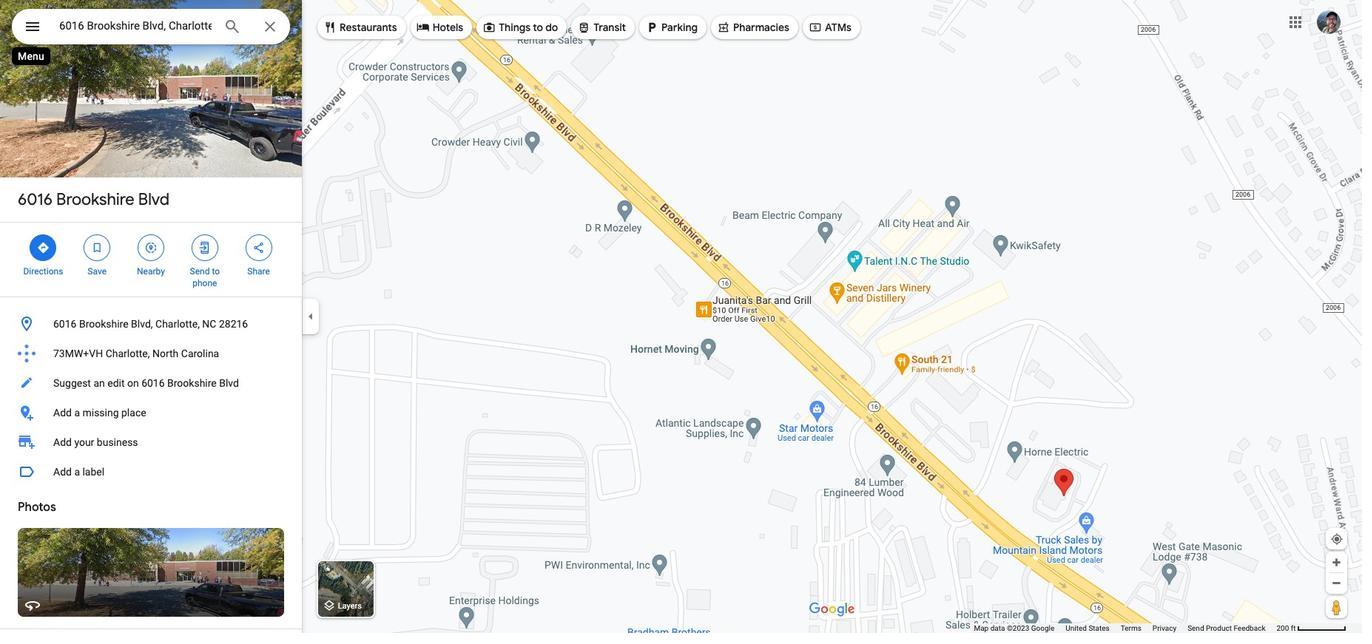 Task type: locate. For each thing, give the bounding box(es) containing it.
0 horizontal spatial to
[[212, 266, 220, 277]]

28216
[[219, 318, 248, 330]]

a inside add a missing place button
[[74, 407, 80, 419]]

send for send product feedback
[[1188, 625, 1204, 633]]

an
[[94, 377, 105, 389]]

1 vertical spatial add
[[53, 437, 72, 448]]

 pharmacies
[[717, 19, 790, 36]]

atms
[[825, 21, 852, 34]]

send left product
[[1188, 625, 1204, 633]]

0 vertical spatial 6016
[[18, 189, 53, 210]]

0 vertical spatial brookshire
[[56, 189, 134, 210]]

2 a from the top
[[74, 466, 80, 478]]

footer containing map data ©2023 google
[[974, 624, 1277, 633]]

200
[[1277, 625, 1289, 633]]

6016 brookshire blvd
[[18, 189, 169, 210]]

to
[[533, 21, 543, 34], [212, 266, 220, 277]]

footer
[[974, 624, 1277, 633]]

1 vertical spatial brookshire
[[79, 318, 129, 330]]

pharmacies
[[733, 21, 790, 34]]

charlotte,
[[155, 318, 200, 330], [106, 348, 150, 360]]

0 vertical spatial a
[[74, 407, 80, 419]]

 restaurants
[[323, 19, 397, 36]]

add a label button
[[0, 457, 302, 487]]

6016 for 6016 brookshire blvd
[[18, 189, 53, 210]]

1 vertical spatial a
[[74, 466, 80, 478]]

united states button
[[1066, 624, 1110, 633]]

add your business link
[[0, 428, 302, 457]]

none field inside 6016 brookshire blvd, charlotte, nc 28216 "field"
[[59, 17, 212, 35]]

send for send to phone
[[190, 266, 210, 277]]

label
[[82, 466, 104, 478]]

to inside send to phone
[[212, 266, 220, 277]]

6016
[[18, 189, 53, 210], [53, 318, 77, 330], [141, 377, 165, 389]]

6016 up 73mw+vh on the left bottom
[[53, 318, 77, 330]]

layers
[[338, 602, 362, 612]]

suggest an edit on 6016 brookshire blvd
[[53, 377, 239, 389]]

1 vertical spatial send
[[1188, 625, 1204, 633]]

charlotte, up on
[[106, 348, 150, 360]]


[[416, 19, 430, 36]]

0 horizontal spatial send
[[190, 266, 210, 277]]

1 vertical spatial blvd
[[219, 377, 239, 389]]

share
[[247, 266, 270, 277]]

add left your
[[53, 437, 72, 448]]

privacy button
[[1153, 624, 1177, 633]]


[[323, 19, 337, 36]]

brookshire for blvd,
[[79, 318, 129, 330]]


[[198, 240, 211, 256]]

to inside  things to do
[[533, 21, 543, 34]]


[[483, 19, 496, 36]]

united states
[[1066, 625, 1110, 633]]

your
[[74, 437, 94, 448]]

send
[[190, 266, 210, 277], [1188, 625, 1204, 633]]

3 add from the top
[[53, 466, 72, 478]]

to left do
[[533, 21, 543, 34]]

a left missing
[[74, 407, 80, 419]]

6016 up the 
[[18, 189, 53, 210]]

on
[[127, 377, 139, 389]]

footer inside google maps element
[[974, 624, 1277, 633]]

6016 right on
[[141, 377, 165, 389]]

0 horizontal spatial 6016
[[18, 189, 53, 210]]

brookshire down carolina
[[167, 377, 217, 389]]

a left label on the bottom left of the page
[[74, 466, 80, 478]]

2 vertical spatial add
[[53, 466, 72, 478]]

 transit
[[577, 19, 626, 36]]

send up phone
[[190, 266, 210, 277]]

1 horizontal spatial send
[[1188, 625, 1204, 633]]

6016 brookshire blvd, charlotte, nc 28216
[[53, 318, 248, 330]]

2 vertical spatial 6016
[[141, 377, 165, 389]]

charlotte, left nc
[[155, 318, 200, 330]]

1 a from the top
[[74, 407, 80, 419]]

show your location image
[[1331, 533, 1344, 546]]

blvd down carolina
[[219, 377, 239, 389]]

send to phone
[[190, 266, 220, 289]]

brookshire left the blvd,
[[79, 318, 129, 330]]

parking
[[662, 21, 698, 34]]

add left label on the bottom left of the page
[[53, 466, 72, 478]]

nc
[[202, 318, 216, 330]]

0 horizontal spatial blvd
[[138, 189, 169, 210]]

73mw+vh
[[53, 348, 103, 360]]

None field
[[59, 17, 212, 35]]

0 vertical spatial add
[[53, 407, 72, 419]]

1 vertical spatial to
[[212, 266, 220, 277]]

0 vertical spatial to
[[533, 21, 543, 34]]

2 add from the top
[[53, 437, 72, 448]]

1 vertical spatial charlotte,
[[106, 348, 150, 360]]

brookshire
[[56, 189, 134, 210], [79, 318, 129, 330], [167, 377, 217, 389]]

zoom out image
[[1331, 578, 1342, 589]]


[[809, 19, 822, 36]]

map
[[974, 625, 989, 633]]


[[24, 16, 41, 37]]

1 horizontal spatial to
[[533, 21, 543, 34]]

brookshire up 
[[56, 189, 134, 210]]

add for add your business
[[53, 437, 72, 448]]

blvd up 
[[138, 189, 169, 210]]

charlotte, inside '73mw+vh charlotte, north carolina' button
[[106, 348, 150, 360]]

add
[[53, 407, 72, 419], [53, 437, 72, 448], [53, 466, 72, 478]]

do
[[546, 21, 558, 34]]

send inside button
[[1188, 625, 1204, 633]]

to up phone
[[212, 266, 220, 277]]

united
[[1066, 625, 1087, 633]]


[[252, 240, 265, 256]]

edit
[[107, 377, 125, 389]]

a
[[74, 407, 80, 419], [74, 466, 80, 478]]

add a missing place button
[[0, 398, 302, 428]]

1 horizontal spatial 6016
[[53, 318, 77, 330]]

1 horizontal spatial blvd
[[219, 377, 239, 389]]

charlotte, inside 6016 brookshire blvd, charlotte, nc 28216 button
[[155, 318, 200, 330]]

suggest
[[53, 377, 91, 389]]

transit
[[594, 21, 626, 34]]

a for missing
[[74, 407, 80, 419]]

1 horizontal spatial charlotte,
[[155, 318, 200, 330]]

6016 brookshire blvd main content
[[0, 0, 302, 633]]

0 horizontal spatial charlotte,
[[106, 348, 150, 360]]

google maps element
[[0, 0, 1362, 633]]

add a label
[[53, 466, 104, 478]]

brookshire for blvd
[[56, 189, 134, 210]]

a inside add a label button
[[74, 466, 80, 478]]

map data ©2023 google
[[974, 625, 1055, 633]]

1 add from the top
[[53, 407, 72, 419]]

send inside send to phone
[[190, 266, 210, 277]]

73mw+vh charlotte, north carolina button
[[0, 339, 302, 369]]

zoom in image
[[1331, 557, 1342, 568]]

a for label
[[74, 466, 80, 478]]

carolina
[[181, 348, 219, 360]]

add down the suggest
[[53, 407, 72, 419]]

collapse side panel image
[[303, 309, 319, 325]]

 hotels
[[416, 19, 463, 36]]

blvd
[[138, 189, 169, 210], [219, 377, 239, 389]]


[[90, 240, 104, 256]]

0 vertical spatial send
[[190, 266, 210, 277]]

0 vertical spatial charlotte,
[[155, 318, 200, 330]]

 button
[[12, 9, 53, 47]]

1 vertical spatial 6016
[[53, 318, 77, 330]]

add your business
[[53, 437, 138, 448]]

©2023
[[1007, 625, 1030, 633]]

2 vertical spatial brookshire
[[167, 377, 217, 389]]



Task type: describe. For each thing, give the bounding box(es) containing it.
200 ft
[[1277, 625, 1296, 633]]

actions for 6016 brookshire blvd region
[[0, 223, 302, 297]]


[[717, 19, 730, 36]]

send product feedback
[[1188, 625, 1266, 633]]

73mw+vh charlotte, north carolina
[[53, 348, 219, 360]]

missing
[[82, 407, 119, 419]]


[[577, 19, 591, 36]]

business
[[97, 437, 138, 448]]

6016 brookshire blvd, charlotte, nc 28216 button
[[0, 309, 302, 339]]

google account: cj baylor  
(christian.baylor@adept.ai) image
[[1317, 10, 1341, 34]]

data
[[991, 625, 1005, 633]]

add for add a missing place
[[53, 407, 72, 419]]

 search field
[[12, 9, 290, 47]]

terms button
[[1121, 624, 1142, 633]]

restaurants
[[340, 21, 397, 34]]


[[144, 240, 158, 256]]

add for add a label
[[53, 466, 72, 478]]

place
[[121, 407, 146, 419]]

 atms
[[809, 19, 852, 36]]


[[645, 19, 659, 36]]

things
[[499, 21, 531, 34]]

blvd,
[[131, 318, 153, 330]]

feedback
[[1234, 625, 1266, 633]]

0 vertical spatial blvd
[[138, 189, 169, 210]]

send product feedback button
[[1188, 624, 1266, 633]]

show street view coverage image
[[1326, 596, 1348, 619]]

save
[[88, 266, 107, 277]]

hotels
[[433, 21, 463, 34]]

privacy
[[1153, 625, 1177, 633]]

 things to do
[[483, 19, 558, 36]]

google
[[1031, 625, 1055, 633]]

states
[[1089, 625, 1110, 633]]

200 ft button
[[1277, 625, 1347, 633]]

blvd inside button
[[219, 377, 239, 389]]

photos
[[18, 500, 56, 515]]

terms
[[1121, 625, 1142, 633]]

product
[[1206, 625, 1232, 633]]

suggest an edit on 6016 brookshire blvd button
[[0, 369, 302, 398]]


[[37, 240, 50, 256]]

nearby
[[137, 266, 165, 277]]

6016 for 6016 brookshire blvd, charlotte, nc 28216
[[53, 318, 77, 330]]

phone
[[193, 278, 217, 289]]

 parking
[[645, 19, 698, 36]]

north
[[152, 348, 179, 360]]

add a missing place
[[53, 407, 146, 419]]

2 horizontal spatial 6016
[[141, 377, 165, 389]]

directions
[[23, 266, 63, 277]]

ft
[[1291, 625, 1296, 633]]

6016 Brookshire Blvd, Charlotte, NC 28216 field
[[12, 9, 290, 44]]



Task type: vqa. For each thing, say whether or not it's contained in the screenshot.
Show Your Location icon
yes



